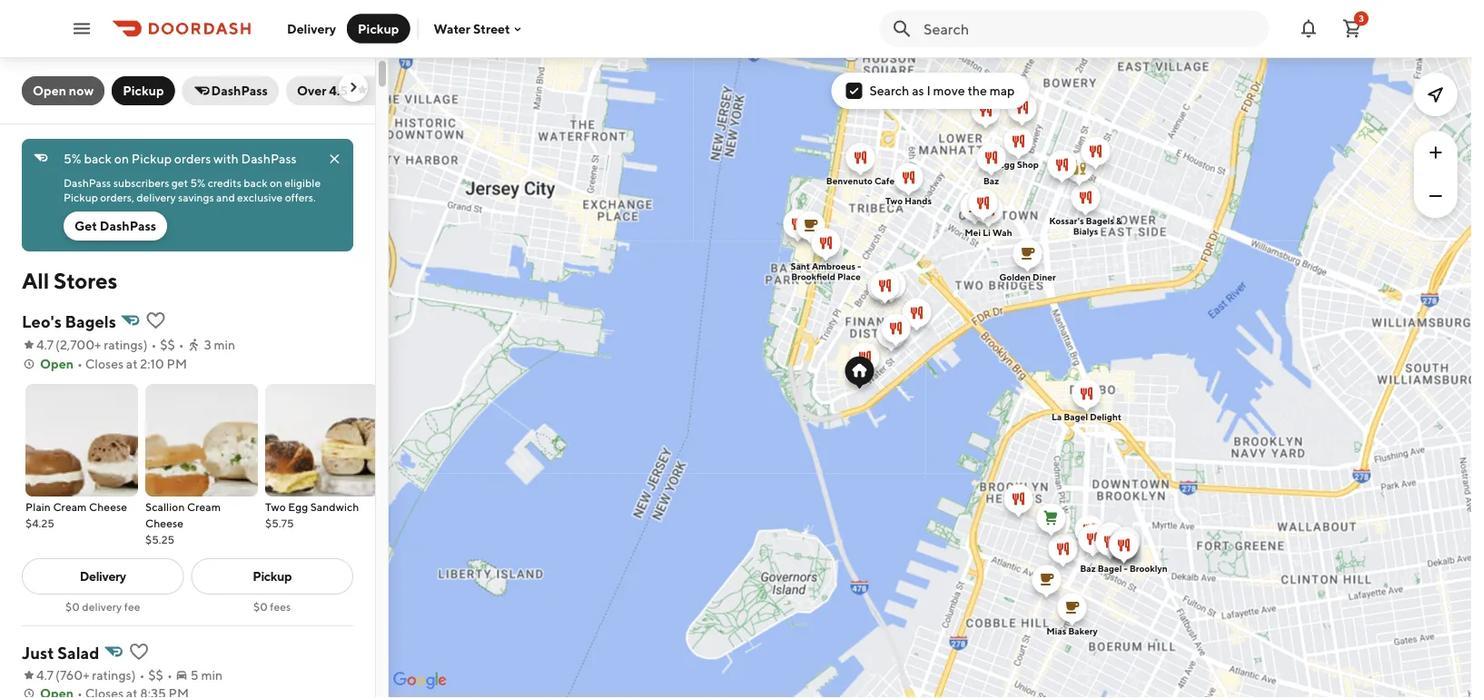 Task type: vqa. For each thing, say whether or not it's contained in the screenshot.
the orders,
yes



Task type: locate. For each thing, give the bounding box(es) containing it.
pickup up $0 fees
[[253, 569, 292, 584]]

water
[[434, 21, 470, 36]]

brookfield
[[791, 272, 835, 282], [791, 272, 835, 282]]

cheese
[[89, 500, 127, 513], [145, 517, 184, 529]]

delivery inside delivery button
[[287, 21, 336, 36]]

next image
[[346, 80, 361, 94]]

0 vertical spatial click to add this store to your saved list image
[[145, 310, 167, 331]]

0 horizontal spatial 3
[[204, 337, 211, 352]]

4.7 for just
[[36, 668, 54, 683]]

$0 fees
[[253, 600, 291, 613]]

brooklyn
[[1130, 563, 1168, 574], [1130, 563, 1168, 574]]

map region
[[228, 9, 1472, 698]]

cream for scallion
[[187, 500, 221, 513]]

0 vertical spatial )
[[143, 337, 147, 352]]

kossar's
[[1049, 216, 1084, 226], [1049, 216, 1084, 226]]

5% up savings
[[190, 176, 205, 189]]

1 $0 from the left
[[65, 600, 80, 613]]

average rating of 4.7 out of 5 element for leo's bagels
[[22, 336, 54, 354]]

1 cream from the left
[[53, 500, 87, 513]]

search as i move the map
[[870, 83, 1015, 98]]

&
[[1116, 216, 1122, 226], [1116, 216, 1122, 226]]

baz egg shop
[[983, 159, 1039, 186], [983, 159, 1039, 186]]

0 vertical spatial delivery
[[287, 21, 336, 36]]

eligible
[[284, 176, 321, 189]]

average rating of 4.7 out of 5 element down leo's
[[22, 336, 54, 354]]

1 vertical spatial on
[[270, 176, 282, 189]]

( down leo's bagels
[[56, 337, 60, 352]]

plain
[[25, 500, 51, 513]]

scallion cream cheese image
[[145, 384, 258, 497]]

hands
[[905, 196, 932, 206], [905, 196, 932, 206]]

shop
[[1017, 159, 1039, 170], [1017, 159, 1039, 170]]

pickup up get
[[64, 191, 98, 203]]

1 vertical spatial (
[[56, 668, 60, 683]]

$$ for salad
[[148, 668, 163, 683]]

over 4.5
[[297, 83, 348, 98]]

open inside button
[[33, 83, 66, 98]]

0 vertical spatial min
[[214, 337, 235, 352]]

salad
[[57, 643, 99, 662]]

la
[[1052, 412, 1062, 422], [1052, 412, 1062, 422]]

delivery up $0 delivery fee
[[80, 569, 126, 584]]

dashpass
[[211, 83, 268, 98], [241, 151, 297, 166], [64, 176, 111, 189], [100, 218, 156, 233]]

golden diner
[[999, 272, 1056, 282], [999, 272, 1056, 282]]

cream right plain at the bottom left of the page
[[53, 500, 87, 513]]

get dashpass
[[74, 218, 156, 233]]

0 horizontal spatial )
[[131, 668, 136, 683]]

two hands
[[885, 196, 932, 206], [885, 196, 932, 206]]

pickup button up "next" image
[[347, 14, 410, 43]]

cream inside plain cream cheese $4.25
[[53, 500, 87, 513]]

0 vertical spatial back
[[84, 151, 112, 166]]

5 items, open order cart image
[[1341, 18, 1363, 40]]

1 vertical spatial ratings
[[92, 668, 131, 683]]

min
[[214, 337, 235, 352], [201, 668, 223, 683]]

sant
[[791, 261, 810, 272], [791, 261, 810, 272]]

savings
[[178, 191, 214, 203]]

1 vertical spatial click to add this store to your saved list image
[[128, 641, 150, 663]]

1 horizontal spatial cheese
[[145, 517, 184, 529]]

5%
[[64, 151, 81, 166], [190, 176, 205, 189]]

1 vertical spatial min
[[201, 668, 223, 683]]

bialys
[[1073, 226, 1098, 237], [1073, 226, 1098, 237]]

1 vertical spatial 3
[[204, 337, 211, 352]]

• up 2:10
[[151, 337, 156, 352]]

benvenuto
[[826, 176, 873, 186], [826, 176, 873, 186]]

just
[[22, 643, 54, 662]]

back up orders,
[[84, 151, 112, 166]]

4.7 for leo's
[[36, 337, 54, 352]]

notification bell image
[[1298, 18, 1319, 40]]

move
[[933, 83, 965, 98]]

wah
[[992, 227, 1012, 238], [992, 227, 1012, 238]]

dashpass up with
[[211, 83, 268, 98]]

zoom in image
[[1425, 142, 1447, 163]]

3 for 3 min
[[204, 337, 211, 352]]

1 vertical spatial open
[[40, 356, 74, 371]]

0 vertical spatial average rating of 4.7 out of 5 element
[[22, 336, 54, 354]]

open
[[33, 83, 66, 98], [40, 356, 74, 371]]

mei li wah
[[965, 227, 1012, 238], [965, 227, 1012, 238]]

1 horizontal spatial 5%
[[190, 176, 205, 189]]

open for open • closes at 2:10 pm
[[40, 356, 74, 371]]

1 vertical spatial delivery
[[80, 569, 126, 584]]

0 vertical spatial $$
[[160, 337, 175, 352]]

( 2,700+ ratings )
[[56, 337, 147, 352]]

$$
[[160, 337, 175, 352], [148, 668, 163, 683]]

1 vertical spatial $$
[[148, 668, 163, 683]]

cream inside scallion cream cheese $5.25
[[187, 500, 221, 513]]

0 horizontal spatial cream
[[53, 500, 87, 513]]

$0
[[65, 600, 80, 613], [253, 600, 268, 613]]

0 vertical spatial (
[[56, 337, 60, 352]]

dashpass up orders,
[[64, 176, 111, 189]]

3 min
[[204, 337, 235, 352]]

open for open now
[[33, 83, 66, 98]]

open down 2,700+
[[40, 356, 74, 371]]

zoom out image
[[1425, 185, 1447, 207]]

open now
[[33, 83, 94, 98]]

1 4.7 from the top
[[36, 337, 54, 352]]

mias bakery
[[1046, 626, 1098, 637], [1046, 626, 1098, 637]]

over 4.5 button
[[286, 76, 407, 105]]

delivery inside delivery link
[[80, 569, 126, 584]]

0 vertical spatial open
[[33, 83, 66, 98]]

now
[[69, 83, 94, 98]]

cheese down scallion
[[145, 517, 184, 529]]

1 vertical spatial 4.7
[[36, 668, 54, 683]]

3 inside 3 button
[[1359, 13, 1364, 24]]

0 horizontal spatial cheese
[[89, 500, 127, 513]]

and
[[216, 191, 235, 203]]

0 vertical spatial cheese
[[89, 500, 127, 513]]

760+
[[60, 668, 89, 683]]

on inside dashpass subscribers get 5% credits back on eligible pickup orders, delivery savings and exclusive offers.
[[270, 176, 282, 189]]

water street
[[434, 21, 510, 36]]

diner
[[1032, 272, 1056, 282], [1032, 272, 1056, 282]]

delight
[[1090, 412, 1121, 422], [1090, 412, 1121, 422]]

pickup
[[358, 21, 399, 36], [123, 83, 164, 98], [132, 151, 172, 166], [64, 191, 98, 203], [253, 569, 292, 584]]

) up 2:10
[[143, 337, 147, 352]]

$0 down delivery link in the left bottom of the page
[[65, 600, 80, 613]]

0 vertical spatial delivery
[[136, 191, 176, 203]]

pickup up "next" image
[[358, 21, 399, 36]]

ratings up "at"
[[104, 337, 143, 352]]

5% down open now button
[[64, 151, 81, 166]]

0 horizontal spatial delivery
[[80, 569, 126, 584]]

$0 for pickup
[[253, 600, 268, 613]]

1 horizontal spatial delivery
[[287, 21, 336, 36]]

1 ( from the top
[[56, 337, 60, 352]]

$5.75
[[265, 517, 294, 529]]

egg
[[998, 159, 1015, 170], [998, 159, 1015, 170], [288, 500, 308, 513]]

orders
[[174, 151, 211, 166]]

cheese for scallion cream cheese
[[145, 517, 184, 529]]

two
[[885, 196, 903, 206], [885, 196, 903, 206], [265, 500, 286, 513]]

delivery
[[136, 191, 176, 203], [82, 600, 122, 613]]

-
[[857, 261, 861, 272], [857, 261, 861, 272], [1124, 563, 1128, 574], [1124, 563, 1128, 574]]

$0 left fees
[[253, 600, 268, 613]]

1 vertical spatial • $$
[[139, 668, 163, 683]]

0 vertical spatial • $$
[[151, 337, 175, 352]]

• $$ up 2:10
[[151, 337, 175, 352]]

1 vertical spatial 5%
[[190, 176, 205, 189]]

credits
[[208, 176, 241, 189]]

2 4.7 from the top
[[36, 668, 54, 683]]

baz bagel - brooklyn
[[1080, 563, 1168, 574], [1080, 563, 1168, 574]]

dashpass down orders,
[[100, 218, 156, 233]]

$$ left 5
[[148, 668, 163, 683]]

) right 760+
[[131, 668, 136, 683]]

1 vertical spatial back
[[244, 176, 267, 189]]

back up exclusive
[[244, 176, 267, 189]]

)
[[143, 337, 147, 352], [131, 668, 136, 683]]

4.7 down leo's
[[36, 337, 54, 352]]

la bagel delight
[[1052, 412, 1121, 422], [1052, 412, 1121, 422]]

ratings right 760+
[[92, 668, 131, 683]]

average rating of 4.7 out of 5 element
[[22, 336, 54, 354], [22, 667, 54, 685]]

1 vertical spatial )
[[131, 668, 136, 683]]

1 vertical spatial average rating of 4.7 out of 5 element
[[22, 667, 54, 685]]

1 horizontal spatial $0
[[253, 600, 268, 613]]

4.7 down just on the bottom of page
[[36, 668, 54, 683]]

cream
[[53, 500, 87, 513], [187, 500, 221, 513]]

1 horizontal spatial 3
[[1359, 13, 1364, 24]]

on up exclusive
[[270, 176, 282, 189]]

delivery down delivery link in the left bottom of the page
[[82, 600, 122, 613]]

0 horizontal spatial on
[[114, 151, 129, 166]]

back
[[84, 151, 112, 166], [244, 176, 267, 189]]

0 horizontal spatial $0
[[65, 600, 80, 613]]

mias
[[1046, 626, 1066, 637], [1046, 626, 1066, 637]]

1 horizontal spatial on
[[270, 176, 282, 189]]

2 average rating of 4.7 out of 5 element from the top
[[22, 667, 54, 685]]

bagel
[[1064, 412, 1088, 422], [1064, 412, 1088, 422], [1098, 563, 1122, 574], [1098, 563, 1122, 574]]

4.5
[[329, 83, 348, 98]]

delivery
[[287, 21, 336, 36], [80, 569, 126, 584]]

3 for 3
[[1359, 13, 1364, 24]]

cheese inside scallion cream cheese $5.25
[[145, 517, 184, 529]]

2 cream from the left
[[187, 500, 221, 513]]

3 button
[[1334, 10, 1370, 47]]

average rating of 4.7 out of 5 element down just on the bottom of page
[[22, 667, 54, 685]]

0 vertical spatial 3
[[1359, 13, 1364, 24]]

pickup button right now
[[112, 76, 175, 105]]

1 horizontal spatial cream
[[187, 500, 221, 513]]

recenter the map image
[[1425, 84, 1447, 105]]

benvenuto cafe
[[826, 176, 895, 186], [826, 176, 895, 186]]

1 horizontal spatial )
[[143, 337, 147, 352]]

1 vertical spatial cheese
[[145, 517, 184, 529]]

) for just salad
[[131, 668, 136, 683]]

• $$ left 5
[[139, 668, 163, 683]]

cream right scallion
[[187, 500, 221, 513]]

delivery button
[[276, 14, 347, 43]]

orders,
[[100, 191, 134, 203]]

1 vertical spatial pickup button
[[112, 76, 175, 105]]

sant ambroeus - brookfield place
[[791, 261, 861, 282], [791, 261, 861, 282]]

0 vertical spatial 4.7
[[36, 337, 54, 352]]

min for leo's bagels
[[214, 337, 235, 352]]

• $$
[[151, 337, 175, 352], [139, 668, 163, 683]]

0 vertical spatial 5%
[[64, 151, 81, 166]]

all
[[22, 267, 49, 293]]

dashpass inside dashpass subscribers get 5% credits back on eligible pickup orders, delivery savings and exclusive offers.
[[64, 176, 111, 189]]

click to add this store to your saved list image for just salad
[[128, 641, 150, 663]]

1 horizontal spatial delivery
[[136, 191, 176, 203]]

dashpass inside button
[[211, 83, 268, 98]]

1 horizontal spatial back
[[244, 176, 267, 189]]

1 vertical spatial delivery
[[82, 600, 122, 613]]

( down 'just salad'
[[56, 668, 60, 683]]

0 horizontal spatial 5%
[[64, 151, 81, 166]]

li
[[983, 227, 991, 238], [983, 227, 991, 238]]

cafe
[[875, 176, 895, 186], [875, 176, 895, 186]]

delivery down subscribers
[[136, 191, 176, 203]]

1 average rating of 4.7 out of 5 element from the top
[[22, 336, 54, 354]]

click to add this store to your saved list image down fee
[[128, 641, 150, 663]]

cheese left scallion
[[89, 500, 127, 513]]

cheese inside plain cream cheese $4.25
[[89, 500, 127, 513]]

0 vertical spatial pickup button
[[347, 14, 410, 43]]

click to add this store to your saved list image
[[145, 310, 167, 331], [128, 641, 150, 663]]

pickup up subscribers
[[132, 151, 172, 166]]

$0 for delivery
[[65, 600, 80, 613]]

on
[[114, 151, 129, 166], [270, 176, 282, 189]]

2 ( from the top
[[56, 668, 60, 683]]

on up subscribers
[[114, 151, 129, 166]]

open left now
[[33, 83, 66, 98]]

click to add this store to your saved list image for leo's bagels
[[145, 310, 167, 331]]

2 $0 from the left
[[253, 600, 268, 613]]

$$ up the pm
[[160, 337, 175, 352]]

0 vertical spatial ratings
[[104, 337, 143, 352]]

0 horizontal spatial delivery
[[82, 600, 122, 613]]

golden
[[999, 272, 1031, 282], [999, 272, 1031, 282]]

Store search: begin typing to search for stores available on DoorDash text field
[[924, 19, 1258, 39]]

delivery up over at top
[[287, 21, 336, 36]]

4.7
[[36, 337, 54, 352], [36, 668, 54, 683]]

bakery
[[1068, 626, 1098, 637], [1068, 626, 1098, 637]]

click to add this store to your saved list image up 2:10
[[145, 310, 167, 331]]



Task type: describe. For each thing, give the bounding box(es) containing it.
delivery for delivery button
[[287, 21, 336, 36]]

with
[[213, 151, 239, 166]]

pm
[[167, 356, 187, 371]]

search
[[870, 83, 909, 98]]

pickup inside dashpass subscribers get 5% credits back on eligible pickup orders, delivery savings and exclusive offers.
[[64, 191, 98, 203]]

dashpass inside button
[[100, 218, 156, 233]]

delivery for delivery link in the left bottom of the page
[[80, 569, 126, 584]]

get
[[74, 218, 97, 233]]

leo's
[[22, 311, 62, 331]]

5 min
[[190, 668, 223, 683]]

at
[[126, 356, 138, 371]]

egg inside the two egg sandwich $5.75
[[288, 500, 308, 513]]

open now button
[[22, 76, 105, 105]]

scallion cream cheese $5.25
[[145, 500, 221, 546]]

• $$ for leo's bagels
[[151, 337, 175, 352]]

ratings for bagels
[[104, 337, 143, 352]]

back inside dashpass subscribers get 5% credits back on eligible pickup orders, delivery savings and exclusive offers.
[[244, 176, 267, 189]]

dashpass subscribers get 5% credits back on eligible pickup orders, delivery savings and exclusive offers.
[[64, 176, 323, 203]]

fee
[[124, 600, 140, 613]]

leo's bagels
[[22, 311, 116, 331]]

street
[[473, 21, 510, 36]]

plain cream cheese $4.25
[[25, 500, 127, 529]]

cheese for plain cream cheese
[[89, 500, 127, 513]]

0 horizontal spatial back
[[84, 151, 112, 166]]

the
[[968, 83, 987, 98]]

open • closes at 2:10 pm
[[40, 356, 187, 371]]

pickup right now
[[123, 83, 164, 98]]

$5.25
[[145, 533, 175, 546]]

powered by google image
[[393, 672, 447, 690]]

offers.
[[285, 191, 316, 203]]

) for leo's bagels
[[143, 337, 147, 352]]

1 horizontal spatial pickup button
[[347, 14, 410, 43]]

2:10
[[140, 356, 164, 371]]

dashpass button
[[182, 76, 279, 105]]

closes
[[85, 356, 124, 371]]

dashpass up exclusive
[[241, 151, 297, 166]]

plain cream cheese image
[[25, 384, 138, 497]]

0 vertical spatial on
[[114, 151, 129, 166]]

$4.25
[[25, 517, 54, 529]]

all stores
[[22, 267, 117, 293]]

get dashpass button
[[64, 212, 167, 241]]

map
[[990, 83, 1015, 98]]

5% inside dashpass subscribers get 5% credits back on eligible pickup orders, delivery savings and exclusive offers.
[[190, 176, 205, 189]]

two egg sandwich $5.75
[[265, 500, 359, 529]]

• left 5
[[167, 668, 172, 683]]

$$ for bagels
[[160, 337, 175, 352]]

ratings for salad
[[92, 668, 131, 683]]

• $$ for just salad
[[139, 668, 163, 683]]

i
[[927, 83, 931, 98]]

2,700+
[[60, 337, 101, 352]]

( for leo's
[[56, 337, 60, 352]]

• down 2,700+
[[77, 356, 82, 371]]

Search as I move the map checkbox
[[846, 83, 862, 99]]

stores
[[54, 267, 117, 293]]

as
[[912, 83, 924, 98]]

• up the pm
[[179, 337, 184, 352]]

5% back on pickup orders with dashpass
[[64, 151, 297, 166]]

subscribers
[[113, 176, 169, 189]]

delivery link
[[22, 558, 184, 595]]

two egg sandwich image
[[265, 384, 378, 497]]

exclusive
[[237, 191, 283, 203]]

average rating of 4.7 out of 5 element for just salad
[[22, 667, 54, 685]]

scallion
[[145, 500, 185, 513]]

• right ( 760+ ratings )
[[139, 668, 145, 683]]

fees
[[270, 600, 291, 613]]

delivery inside dashpass subscribers get 5% credits back on eligible pickup orders, delivery savings and exclusive offers.
[[136, 191, 176, 203]]

just salad
[[22, 643, 99, 662]]

$0 delivery fee
[[65, 600, 140, 613]]

sandwich
[[310, 500, 359, 513]]

( 760+ ratings )
[[56, 668, 136, 683]]

two inside the two egg sandwich $5.75
[[265, 500, 286, 513]]

open menu image
[[71, 18, 93, 40]]

pickup link
[[191, 558, 353, 595]]

min for just salad
[[201, 668, 223, 683]]

5
[[190, 668, 198, 683]]

over
[[297, 83, 326, 98]]

water street button
[[434, 21, 525, 36]]

( for just
[[56, 668, 60, 683]]

cream for plain
[[53, 500, 87, 513]]

get
[[171, 176, 188, 189]]

0 horizontal spatial pickup button
[[112, 76, 175, 105]]



